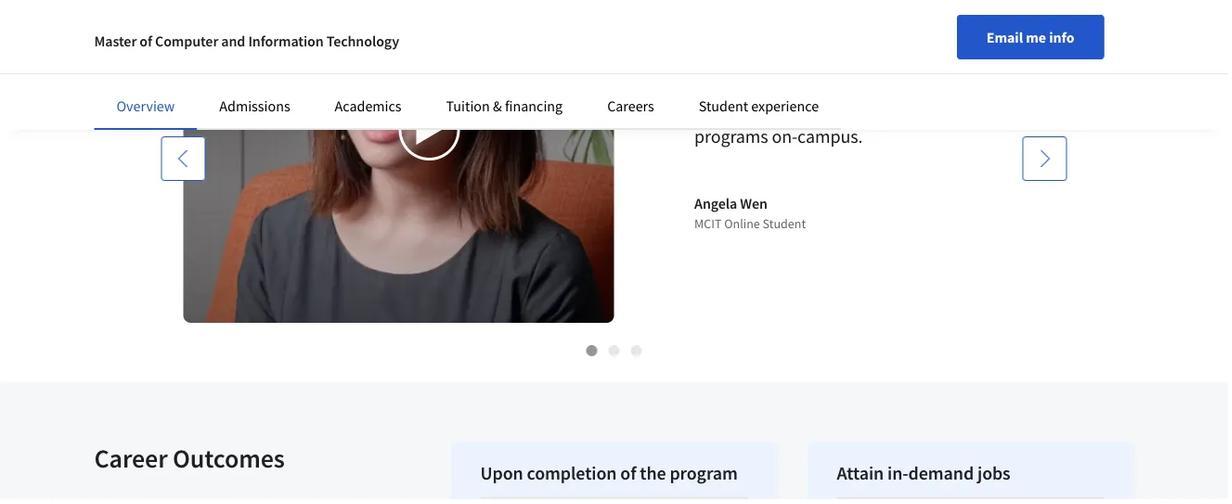 Task type: vqa. For each thing, say whether or not it's contained in the screenshot.
2nd ":" from left
no



Task type: locate. For each thing, give the bounding box(es) containing it.
our
[[811, 99, 837, 122]]

jobs
[[978, 462, 1011, 485]]

programs
[[695, 125, 769, 148]]

and down a
[[740, 47, 769, 70]]

completion
[[527, 462, 617, 485]]

me
[[1027, 28, 1047, 46]]

student
[[699, 97, 749, 115], [763, 215, 806, 232]]

of left the
[[621, 462, 637, 485]]

"
[[644, 0, 695, 94]]

admissions
[[220, 97, 290, 115]]

tuition & financing
[[446, 97, 563, 115]]

wen
[[741, 194, 768, 213]]

0 vertical spatial student
[[699, 97, 749, 115]]

student down stronger
[[699, 97, 749, 115]]

slack
[[695, 47, 736, 70]]

0 horizontal spatial student
[[699, 97, 749, 115]]

information
[[248, 32, 324, 50]]

careers link
[[608, 97, 655, 115]]

angela wen mcit online student
[[695, 194, 806, 232]]

online
[[725, 215, 761, 232]]

0 vertical spatial of
[[140, 32, 152, 50]]

upon
[[481, 462, 524, 485]]

1 horizontal spatial student
[[763, 215, 806, 232]]

of
[[140, 32, 152, 50], [848, 73, 863, 96], [621, 462, 637, 485]]

of left us
[[848, 73, 863, 96]]

campus.
[[798, 125, 863, 148]]

community
[[820, 21, 908, 44]]

and
[[221, 32, 245, 50], [740, 47, 769, 70]]

mcit
[[695, 215, 722, 232]]

&
[[493, 97, 502, 115]]

1 vertical spatial of
[[848, 73, 863, 96]]

master
[[94, 32, 137, 50]]

first
[[840, 99, 870, 122]]

in
[[792, 99, 807, 122]]

online—maybe
[[773, 47, 889, 70]]

2 vertical spatial of
[[621, 462, 637, 485]]

1 horizontal spatial of
[[621, 462, 637, 485]]

0 horizontal spatial and
[[221, 32, 245, 50]]

even
[[892, 47, 929, 70]]

and right computer
[[221, 32, 245, 50]]

strong
[[768, 21, 817, 44]]

upon completion of the program
[[481, 462, 738, 485]]

experience
[[752, 97, 819, 115]]

2 horizontal spatial of
[[848, 73, 863, 96]]

student down wen
[[763, 215, 806, 232]]

of right master
[[140, 32, 152, 50]]

experienced
[[695, 99, 789, 122]]

1 vertical spatial student
[[763, 215, 806, 232]]

filled play image
[[415, 113, 444, 147]]

1 horizontal spatial and
[[740, 47, 769, 70]]

tuition & financing link
[[446, 97, 563, 115]]



Task type: describe. For each thing, give the bounding box(es) containing it.
previous image
[[174, 150, 193, 168]]

email me info
[[987, 28, 1075, 46]]

financing
[[505, 97, 563, 115]]

careers
[[608, 97, 655, 115]]

email me info button
[[957, 15, 1105, 59]]

email
[[987, 28, 1024, 46]]

in-
[[888, 462, 909, 485]]

academics link
[[335, 97, 402, 115]]

than
[[763, 73, 798, 96]]

overview link
[[117, 97, 175, 115]]

0 horizontal spatial of
[[140, 32, 152, 50]]

there's
[[695, 21, 751, 44]]

outcomes
[[173, 443, 285, 475]]

technology
[[327, 32, 399, 50]]

career outcomes
[[94, 443, 285, 475]]

on
[[912, 21, 932, 44]]

demand
[[909, 462, 974, 485]]

next image
[[1036, 150, 1055, 168]]

tuition
[[446, 97, 490, 115]]

stronger
[[695, 73, 759, 96]]

student experience
[[699, 97, 819, 115]]

career
[[94, 443, 168, 475]]

there's a strong community on slack and online—maybe even stronger than some of us experienced in our first degree programs on-campus.
[[695, 21, 932, 148]]

attain
[[837, 462, 884, 485]]

program
[[670, 462, 738, 485]]

info
[[1050, 28, 1075, 46]]

student inside angela wen mcit online student
[[763, 215, 806, 232]]

admissions link
[[220, 97, 290, 115]]

the
[[640, 462, 666, 485]]

attain in-demand jobs
[[837, 462, 1011, 485]]

us
[[866, 73, 884, 96]]

and inside there's a strong community on slack and online—maybe even stronger than some of us experienced in our first degree programs on-campus.
[[740, 47, 769, 70]]

master of computer and information technology
[[94, 32, 399, 50]]

a
[[755, 21, 764, 44]]

academics
[[335, 97, 402, 115]]

computer
[[155, 32, 219, 50]]

slides element
[[139, 341, 1090, 360]]

student experience link
[[699, 97, 819, 115]]

some
[[802, 73, 844, 96]]

of inside there's a strong community on slack and online—maybe even stronger than some of us experienced in our first degree programs on-campus.
[[848, 73, 863, 96]]

angela
[[695, 194, 738, 213]]

overview
[[117, 97, 175, 115]]

on-
[[772, 125, 798, 148]]

degree
[[874, 99, 927, 122]]



